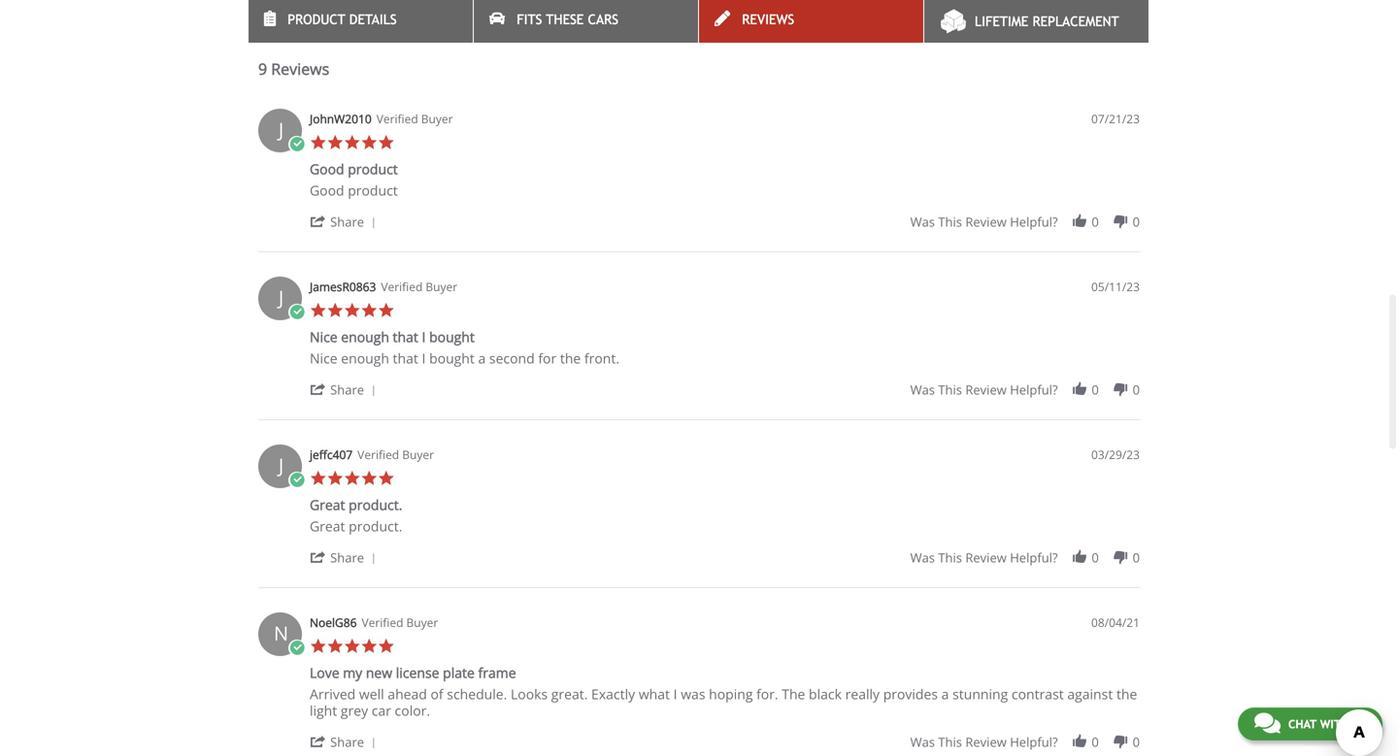 Task type: vqa. For each thing, say whether or not it's contained in the screenshot.


Task type: describe. For each thing, give the bounding box(es) containing it.
verified for my
[[362, 615, 403, 631]]

was for arrived well ahead of schedule. looks great. exactly what i was hoping for. the black really provides a stunning contrast against the light grey car color.
[[911, 734, 935, 751]]

group for good product good product
[[911, 213, 1140, 231]]

johnw2010
[[310, 111, 372, 127]]

chat with us
[[1289, 718, 1366, 731]]

details
[[349, 12, 397, 27]]

0 right vote up review by johnw2010 on 21 jul 2023 icon
[[1092, 213, 1099, 231]]

0 right vote down review by noelg86 on  4 aug 2021 "image"
[[1133, 734, 1140, 751]]

good product good product
[[310, 160, 398, 200]]

vote down review by jamesr0863 on 11 may 2023 image
[[1112, 381, 1129, 398]]

9 reviews
[[258, 58, 329, 79]]

03/29/23
[[1092, 447, 1140, 463]]

was this review helpful? for nice enough that i bought nice enough that i bought a second for the front.
[[911, 381, 1058, 399]]

comments image
[[1255, 712, 1281, 735]]

verified buyer heading for product.
[[358, 447, 434, 463]]

color.
[[395, 702, 430, 720]]

vote up review by jeffc407 on 29 mar 2023 image
[[1071, 549, 1088, 566]]

ahead
[[388, 685, 427, 704]]

for.
[[757, 685, 778, 704]]

2 product. from the top
[[349, 517, 402, 536]]

vote down review by jeffc407 on 29 mar 2023 image
[[1112, 549, 1129, 566]]

1 great from the top
[[310, 496, 345, 514]]

group for love my new license plate frame arrived well ahead of schedule. looks great. exactly what i was hoping for. the black really provides a stunning contrast against the light grey car color.
[[911, 734, 1140, 751]]

seperator image for product
[[368, 218, 379, 229]]

j for good product good product
[[279, 116, 284, 143]]

helpful? for great product.
[[1010, 549, 1058, 567]]

fits these cars link
[[474, 0, 698, 43]]

j for nice enough that i bought nice enough that i bought a second for the front.
[[279, 284, 284, 311]]

this for good product good product
[[938, 213, 962, 231]]

stunning
[[953, 685, 1008, 704]]

really
[[846, 685, 880, 704]]

great.
[[551, 685, 588, 704]]

review date 03/29/23 element
[[1092, 447, 1140, 463]]

0 vertical spatial i
[[422, 328, 426, 346]]

review date 07/21/23 element
[[1092, 111, 1140, 127]]

plate
[[443, 664, 475, 682]]

chat with us link
[[1238, 708, 1383, 741]]

lifetime
[[975, 14, 1029, 29]]

buyer for license
[[406, 615, 438, 631]]

johnw2010 verified buyer
[[310, 111, 453, 127]]

2 that from the top
[[393, 349, 418, 368]]

us
[[1353, 718, 1366, 731]]

share image for nice enough that i bought nice enough that i bought a second for the front.
[[310, 381, 327, 398]]

seperator image for product.
[[368, 554, 379, 565]]

my
[[343, 664, 362, 682]]

this for nice enough that i bought nice enough that i bought a second for the front.
[[938, 381, 962, 399]]

well
[[359, 685, 384, 704]]

0 right vote up review by jamesr0863 on 11 may 2023 icon at the right bottom of page
[[1092, 381, 1099, 399]]

1 good from the top
[[310, 160, 344, 178]]

new
[[366, 664, 392, 682]]

1 vertical spatial i
[[422, 349, 426, 368]]

review for nice enough that i bought nice enough that i bought a second for the front.
[[966, 381, 1007, 399]]

review date 08/04/21 element
[[1092, 615, 1140, 631]]

share for great product.
[[330, 549, 364, 567]]

black
[[809, 685, 842, 704]]

share image for love my new license plate frame arrived well ahead of schedule. looks great. exactly what i was hoping for. the black really provides a stunning contrast against the light grey car color.
[[310, 734, 327, 751]]

2 product from the top
[[348, 181, 398, 200]]

1 product. from the top
[[349, 496, 402, 514]]

was this review helpful? for great product. great product.
[[911, 549, 1058, 567]]

nice enough that i bought heading
[[310, 328, 475, 350]]

love my new license plate frame heading
[[310, 664, 516, 686]]

exactly
[[591, 685, 635, 704]]

the
[[782, 685, 805, 704]]

verified buyer heading for enough
[[381, 279, 458, 295]]

provides
[[883, 685, 938, 704]]

2 great from the top
[[310, 517, 345, 536]]

05/11/23
[[1092, 279, 1140, 295]]

verified buyer heading for my
[[362, 615, 438, 631]]

circle checkmark image for good product
[[288, 136, 305, 153]]

noelg86 verified buyer
[[310, 615, 438, 631]]

1 vertical spatial reviews
[[271, 58, 329, 79]]

nice enough that i bought nice enough that i bought a second for the front.
[[310, 328, 620, 368]]

0 right vote up review by noelg86 on  4 aug 2021 icon
[[1092, 734, 1099, 751]]

2 good from the top
[[310, 181, 344, 200]]

of
[[431, 685, 443, 704]]

1 enough from the top
[[341, 328, 389, 346]]

product
[[288, 12, 345, 27]]

2 nice from the top
[[310, 349, 338, 368]]

product details link
[[249, 0, 473, 43]]

share for arrived well ahead of schedule. looks great. exactly what i was hoping for. the black really provides a stunning contrast against the light grey car color.
[[330, 734, 364, 751]]

0 right "vote down review by jeffc407 on 29 mar 2023" image
[[1133, 549, 1140, 567]]

fits
[[517, 12, 542, 27]]

license
[[396, 664, 439, 682]]

08/04/21
[[1092, 615, 1140, 631]]



Task type: locate. For each thing, give the bounding box(es) containing it.
j
[[279, 116, 284, 143], [279, 284, 284, 311], [279, 452, 284, 479]]

share for nice enough that i bought a second for the front.
[[330, 381, 364, 399]]

frame
[[478, 664, 516, 682]]

j left jeffc407
[[279, 452, 284, 479]]

verified right jeffc407
[[358, 447, 399, 463]]

vote down review by noelg86 on  4 aug 2021 image
[[1112, 734, 1129, 751]]

helpful? for arrived well ahead of schedule. looks great. exactly what i was hoping for. the black really provides a stunning contrast against the light grey car color.
[[1010, 734, 1058, 751]]

1 horizontal spatial the
[[1117, 685, 1138, 704]]

9
[[258, 58, 267, 79]]

a right provides
[[942, 685, 949, 704]]

love my new license plate frame arrived well ahead of schedule. looks great. exactly what i was hoping for. the black really provides a stunning contrast against the light grey car color.
[[310, 664, 1138, 720]]

helpful? left vote up review by johnw2010 on 21 jul 2023 icon
[[1010, 213, 1058, 231]]

great product. great product.
[[310, 496, 402, 536]]

share button up jeffc407
[[310, 380, 383, 399]]

2 helpful? from the top
[[1010, 381, 1058, 399]]

verified buyer heading up nice enough that i bought heading
[[381, 279, 458, 295]]

this for love my new license plate frame arrived well ahead of schedule. looks great. exactly what i was hoping for. the black really provides a stunning contrast against the light grey car color.
[[938, 734, 962, 751]]

3 this from the top
[[938, 549, 962, 567]]

3 seperator image from the top
[[368, 738, 379, 750]]

2 was from the top
[[911, 381, 935, 399]]

1 share from the top
[[330, 213, 364, 231]]

0 vertical spatial circle checkmark image
[[288, 136, 305, 153]]

0 horizontal spatial a
[[478, 349, 486, 368]]

that
[[393, 328, 418, 346], [393, 349, 418, 368]]

with
[[1320, 718, 1349, 731]]

noelg86
[[310, 615, 357, 631]]

seperator image down good product good product
[[368, 218, 379, 229]]

share button
[[310, 212, 383, 231], [310, 380, 383, 399], [310, 548, 383, 567], [310, 733, 383, 751]]

nice
[[310, 328, 338, 346], [310, 349, 338, 368]]

buyer up great product. heading
[[402, 447, 434, 463]]

was for nice enough that i bought a second for the front.
[[911, 381, 935, 399]]

jamesr0863
[[310, 279, 376, 295]]

2 vertical spatial circle checkmark image
[[288, 640, 305, 657]]

1 vertical spatial product
[[348, 181, 398, 200]]

share image down great product. great product.
[[310, 549, 327, 566]]

star image
[[310, 134, 327, 151], [361, 134, 378, 151], [378, 134, 395, 151], [310, 302, 327, 319], [327, 302, 344, 319], [344, 302, 361, 319], [378, 302, 395, 319], [310, 470, 327, 487], [361, 470, 378, 487], [378, 470, 395, 487], [327, 638, 344, 655], [378, 638, 395, 655]]

0 vertical spatial nice
[[310, 328, 338, 346]]

2 share image from the top
[[310, 381, 327, 398]]

product
[[348, 160, 398, 178], [348, 181, 398, 200]]

buyer for product
[[421, 111, 453, 127]]

rating image
[[258, 0, 472, 12]]

1 vertical spatial enough
[[341, 349, 389, 368]]

1 was from the top
[[911, 213, 935, 231]]

4 share image from the top
[[310, 734, 327, 751]]

was this review helpful? left vote up review by johnw2010 on 21 jul 2023 icon
[[911, 213, 1058, 231]]

2 j from the top
[[279, 284, 284, 311]]

helpful? for good product
[[1010, 213, 1058, 231]]

verified for enough
[[381, 279, 423, 295]]

4 was from the top
[[911, 734, 935, 751]]

0 horizontal spatial the
[[560, 349, 581, 368]]

verified right 'johnw2010' at the top left
[[377, 111, 418, 127]]

verified up nice enough that i bought heading
[[381, 279, 423, 295]]

reviews link
[[699, 0, 924, 43]]

verified buyer heading up license
[[362, 615, 438, 631]]

circle checkmark image for love my new license plate frame
[[288, 640, 305, 657]]

2 vertical spatial seperator image
[[368, 738, 379, 750]]

review left vote up review by johnw2010 on 21 jul 2023 icon
[[966, 213, 1007, 231]]

0 vertical spatial the
[[560, 349, 581, 368]]

4 helpful? from the top
[[1010, 734, 1058, 751]]

0 vertical spatial seperator image
[[368, 218, 379, 229]]

a
[[478, 349, 486, 368], [942, 685, 949, 704]]

schedule.
[[447, 685, 507, 704]]

0 right vote down review by jamesr0863 on 11 may 2023 image
[[1133, 381, 1140, 399]]

was this review helpful? for good product good product
[[911, 213, 1058, 231]]

0 vertical spatial j
[[279, 116, 284, 143]]

2 circle checkmark image from the top
[[288, 472, 305, 489]]

1 this from the top
[[938, 213, 962, 231]]

front.
[[585, 349, 620, 368]]

seperator image
[[368, 218, 379, 229], [368, 554, 379, 565], [368, 738, 379, 750]]

1 vertical spatial good
[[310, 181, 344, 200]]

the inside love my new license plate frame arrived well ahead of schedule. looks great. exactly what i was hoping for. the black really provides a stunning contrast against the light grey car color.
[[1117, 685, 1138, 704]]

0 right vote up review by jeffc407 on 29 mar 2023 icon
[[1092, 549, 1099, 567]]

the inside nice enough that i bought nice enough that i bought a second for the front.
[[560, 349, 581, 368]]

0 vertical spatial product.
[[349, 496, 402, 514]]

verified buyer heading for product
[[377, 111, 453, 127]]

bought down jamesr0863 verified buyer
[[429, 328, 475, 346]]

share image down light
[[310, 734, 327, 751]]

share button down great product. great product.
[[310, 548, 383, 567]]

love
[[310, 664, 340, 682]]

1 circle checkmark image from the top
[[288, 136, 305, 153]]

1 bought from the top
[[429, 328, 475, 346]]

what
[[639, 685, 670, 704]]

1 vertical spatial the
[[1117, 685, 1138, 704]]

review date 05/11/23 element
[[1092, 279, 1140, 295]]

2 bought from the top
[[429, 349, 475, 368]]

buyer
[[421, 111, 453, 127], [426, 279, 458, 295], [402, 447, 434, 463], [406, 615, 438, 631]]

seperator image for license
[[368, 738, 379, 750]]

seperator image down great product. great product.
[[368, 554, 379, 565]]

helpful? for nice enough that i bought a second for the front.
[[1010, 381, 1058, 399]]

car
[[372, 702, 391, 720]]

this
[[938, 213, 962, 231], [938, 381, 962, 399], [938, 549, 962, 567], [938, 734, 962, 751]]

review down stunning
[[966, 734, 1007, 751]]

vote up review by jamesr0863 on 11 may 2023 image
[[1071, 381, 1088, 398]]

review for great product. great product.
[[966, 549, 1007, 567]]

tab panel
[[249, 99, 1150, 757]]

4 share button from the top
[[310, 733, 383, 751]]

enough up seperator image
[[341, 349, 389, 368]]

share image
[[310, 213, 327, 230], [310, 381, 327, 398], [310, 549, 327, 566], [310, 734, 327, 751]]

the
[[560, 349, 581, 368], [1117, 685, 1138, 704]]

2 was this review helpful? from the top
[[911, 381, 1058, 399]]

this for great product. great product.
[[938, 549, 962, 567]]

share down great product. great product.
[[330, 549, 364, 567]]

0
[[1092, 213, 1099, 231], [1133, 213, 1140, 231], [1092, 381, 1099, 399], [1133, 381, 1140, 399], [1092, 549, 1099, 567], [1133, 549, 1140, 567], [1092, 734, 1099, 751], [1133, 734, 1140, 751]]

share button for arrived well ahead of schedule. looks great. exactly what i was hoping for. the black really provides a stunning contrast against the light grey car color.
[[310, 733, 383, 751]]

group for great product. great product.
[[911, 549, 1140, 567]]

verified right the noelg86 at the left bottom of page
[[362, 615, 403, 631]]

0 vertical spatial a
[[478, 349, 486, 368]]

0 vertical spatial enough
[[341, 328, 389, 346]]

buyer for i
[[426, 279, 458, 295]]

enough
[[341, 328, 389, 346], [341, 349, 389, 368]]

reviews
[[742, 12, 795, 27], [271, 58, 329, 79]]

1 review from the top
[[966, 213, 1007, 231]]

replacement
[[1033, 14, 1119, 29]]

1 seperator image from the top
[[368, 218, 379, 229]]

1 vertical spatial nice
[[310, 349, 338, 368]]

these
[[546, 12, 584, 27]]

2 vertical spatial j
[[279, 452, 284, 479]]

3 was from the top
[[911, 549, 935, 567]]

the right against
[[1117, 685, 1138, 704]]

share button for good product
[[310, 212, 383, 231]]

seperator image down car
[[368, 738, 379, 750]]

0 vertical spatial that
[[393, 328, 418, 346]]

1 horizontal spatial a
[[942, 685, 949, 704]]

review
[[966, 213, 1007, 231], [966, 381, 1007, 399], [966, 549, 1007, 567], [966, 734, 1007, 751]]

images & videos image
[[487, 0, 700, 12]]

product.
[[349, 496, 402, 514], [349, 517, 402, 536]]

cars
[[588, 12, 619, 27]]

0 vertical spatial good
[[310, 160, 344, 178]]

share image down good product good product
[[310, 213, 327, 230]]

lifetime replacement link
[[925, 0, 1149, 43]]

tab panel containing j
[[249, 99, 1150, 757]]

jeffc407
[[310, 447, 353, 463]]

good
[[310, 160, 344, 178], [310, 181, 344, 200]]

was this review helpful? for love my new license plate frame arrived well ahead of schedule. looks great. exactly what i was hoping for. the black really provides a stunning contrast against the light grey car color.
[[911, 734, 1058, 751]]

share button down grey
[[310, 733, 383, 751]]

3 was this review helpful? from the top
[[911, 549, 1058, 567]]

looks
[[511, 685, 548, 704]]

against
[[1068, 685, 1113, 704]]

verified buyer heading right jeffc407
[[358, 447, 434, 463]]

1 nice from the top
[[310, 328, 338, 346]]

product details
[[288, 12, 397, 27]]

group for nice enough that i bought nice enough that i bought a second for the front.
[[911, 381, 1140, 399]]

1 was this review helpful? from the top
[[911, 213, 1058, 231]]

4 group from the top
[[911, 734, 1140, 751]]

was this review helpful?
[[911, 213, 1058, 231], [911, 381, 1058, 399], [911, 549, 1058, 567], [911, 734, 1058, 751]]

star image
[[327, 134, 344, 151], [344, 134, 361, 151], [361, 302, 378, 319], [327, 470, 344, 487], [344, 470, 361, 487], [310, 638, 327, 655], [344, 638, 361, 655], [361, 638, 378, 655]]

seperator image
[[368, 386, 379, 397]]

circle checkmark image for great product.
[[288, 472, 305, 489]]

1 vertical spatial a
[[942, 685, 949, 704]]

4 review from the top
[[966, 734, 1007, 751]]

2 seperator image from the top
[[368, 554, 379, 565]]

review for love my new license plate frame arrived well ahead of schedule. looks great. exactly what i was hoping for. the black really provides a stunning contrast against the light grey car color.
[[966, 734, 1007, 751]]

2 this from the top
[[938, 381, 962, 399]]

1 vertical spatial j
[[279, 284, 284, 311]]

3 share image from the top
[[310, 549, 327, 566]]

j for great product. great product.
[[279, 452, 284, 479]]

share for good product
[[330, 213, 364, 231]]

4 was this review helpful? from the top
[[911, 734, 1058, 751]]

1 helpful? from the top
[[1010, 213, 1058, 231]]

a inside nice enough that i bought nice enough that i bought a second for the front.
[[478, 349, 486, 368]]

1 vertical spatial that
[[393, 349, 418, 368]]

grey
[[341, 702, 368, 720]]

circle checkmark image
[[288, 304, 305, 321]]

bought
[[429, 328, 475, 346], [429, 349, 475, 368]]

a left "second"
[[478, 349, 486, 368]]

1 j from the top
[[279, 116, 284, 143]]

contrast
[[1012, 685, 1064, 704]]

helpful? left vote up review by noelg86 on  4 aug 2021 icon
[[1010, 734, 1058, 751]]

0 vertical spatial great
[[310, 496, 345, 514]]

a inside love my new license plate frame arrived well ahead of schedule. looks great. exactly what i was hoping for. the black really provides a stunning contrast against the light grey car color.
[[942, 685, 949, 704]]

2 vertical spatial i
[[674, 685, 677, 704]]

share image for good product good product
[[310, 213, 327, 230]]

share down grey
[[330, 734, 364, 751]]

2 enough from the top
[[341, 349, 389, 368]]

0 right vote down review by johnw2010 on 21 jul 2023 image
[[1133, 213, 1140, 231]]

share button down good product good product
[[310, 212, 383, 231]]

1 that from the top
[[393, 328, 418, 346]]

share left seperator image
[[330, 381, 364, 399]]

was this review helpful? down stunning
[[911, 734, 1058, 751]]

share down good product good product
[[330, 213, 364, 231]]

2 share from the top
[[330, 381, 364, 399]]

share button for nice enough that i bought a second for the front.
[[310, 380, 383, 399]]

jamesr0863 verified buyer
[[310, 279, 458, 295]]

3 share from the top
[[330, 549, 364, 567]]

1 product from the top
[[348, 160, 398, 178]]

was
[[911, 213, 935, 231], [911, 381, 935, 399], [911, 549, 935, 567], [911, 734, 935, 751]]

review left vote up review by jeffc407 on 29 mar 2023 icon
[[966, 549, 1007, 567]]

helpful? left vote up review by jeffc407 on 29 mar 2023 icon
[[1010, 549, 1058, 567]]

helpful? left vote up review by jamesr0863 on 11 may 2023 icon at the right bottom of page
[[1010, 381, 1058, 399]]

share
[[330, 213, 364, 231], [330, 381, 364, 399], [330, 549, 364, 567], [330, 734, 364, 751]]

verified for product
[[377, 111, 418, 127]]

verified buyer heading
[[377, 111, 453, 127], [381, 279, 458, 295], [358, 447, 434, 463], [362, 615, 438, 631]]

circle checkmark image
[[288, 136, 305, 153], [288, 472, 305, 489], [288, 640, 305, 657]]

helpful?
[[1010, 213, 1058, 231], [1010, 381, 1058, 399], [1010, 549, 1058, 567], [1010, 734, 1058, 751]]

3 review from the top
[[966, 549, 1007, 567]]

4 this from the top
[[938, 734, 962, 751]]

review left vote up review by jamesr0863 on 11 may 2023 icon at the right bottom of page
[[966, 381, 1007, 399]]

2 review from the top
[[966, 381, 1007, 399]]

1 vertical spatial bought
[[429, 349, 475, 368]]

good product heading
[[310, 160, 398, 182]]

buyer for product.
[[402, 447, 434, 463]]

3 j from the top
[[279, 452, 284, 479]]

share button for great product.
[[310, 548, 383, 567]]

for
[[538, 349, 557, 368]]

fits these cars
[[517, 12, 619, 27]]

was
[[681, 685, 706, 704]]

0 vertical spatial reviews
[[742, 12, 795, 27]]

3 share button from the top
[[310, 548, 383, 567]]

great product. heading
[[310, 496, 402, 518]]

1 share image from the top
[[310, 213, 327, 230]]

1 share button from the top
[[310, 212, 383, 231]]

07/21/23
[[1092, 111, 1140, 127]]

arrived
[[310, 685, 356, 704]]

great
[[310, 496, 345, 514], [310, 517, 345, 536]]

verified for product.
[[358, 447, 399, 463]]

j left 'johnw2010' at the top left
[[279, 116, 284, 143]]

3 circle checkmark image from the top
[[288, 640, 305, 657]]

group
[[911, 213, 1140, 231], [911, 381, 1140, 399], [911, 549, 1140, 567], [911, 734, 1140, 751]]

review for good product good product
[[966, 213, 1007, 231]]

bought left "second"
[[429, 349, 475, 368]]

2 share button from the top
[[310, 380, 383, 399]]

buyer up nice enough that i bought nice enough that i bought a second for the front. at the top of the page
[[426, 279, 458, 295]]

vote up review by johnw2010 on 21 jul 2023 image
[[1071, 213, 1088, 230]]

vote up review by noelg86 on  4 aug 2021 image
[[1071, 734, 1088, 751]]

buyer right 'johnw2010' at the top left
[[421, 111, 453, 127]]

1 vertical spatial product.
[[349, 517, 402, 536]]

share image for great product. great product.
[[310, 549, 327, 566]]

lifetime replacement
[[975, 14, 1119, 29]]

i inside love my new license plate frame arrived well ahead of schedule. looks great. exactly what i was hoping for. the black really provides a stunning contrast against the light grey car color.
[[674, 685, 677, 704]]

enough down jamesr0863 verified buyer
[[341, 328, 389, 346]]

share image left seperator image
[[310, 381, 327, 398]]

n
[[274, 620, 288, 647]]

hoping
[[709, 685, 753, 704]]

0 vertical spatial product
[[348, 160, 398, 178]]

was for great product.
[[911, 549, 935, 567]]

chat
[[1289, 718, 1317, 731]]

j left circle checkmark icon
[[279, 284, 284, 311]]

0 vertical spatial bought
[[429, 328, 475, 346]]

0 horizontal spatial reviews
[[271, 58, 329, 79]]

buyer up license
[[406, 615, 438, 631]]

verified buyer heading right 'johnw2010' at the top left
[[377, 111, 453, 127]]

1 vertical spatial seperator image
[[368, 554, 379, 565]]

4 share from the top
[[330, 734, 364, 751]]

3 helpful? from the top
[[1010, 549, 1058, 567]]

was for good product
[[911, 213, 935, 231]]

the right for
[[560, 349, 581, 368]]

was this review helpful? left vote up review by jeffc407 on 29 mar 2023 icon
[[911, 549, 1058, 567]]

vote down review by johnw2010 on 21 jul 2023 image
[[1112, 213, 1129, 230]]

1 horizontal spatial reviews
[[742, 12, 795, 27]]

jeffc407 verified buyer
[[310, 447, 434, 463]]

light
[[310, 702, 337, 720]]

2 group from the top
[[911, 381, 1140, 399]]

1 vertical spatial circle checkmark image
[[288, 472, 305, 489]]

i
[[422, 328, 426, 346], [422, 349, 426, 368], [674, 685, 677, 704]]

1 vertical spatial great
[[310, 517, 345, 536]]

was this review helpful? left vote up review by jamesr0863 on 11 may 2023 icon at the right bottom of page
[[911, 381, 1058, 399]]

second
[[489, 349, 535, 368]]

1 group from the top
[[911, 213, 1140, 231]]

3 group from the top
[[911, 549, 1140, 567]]

verified
[[377, 111, 418, 127], [381, 279, 423, 295], [358, 447, 399, 463], [362, 615, 403, 631]]



